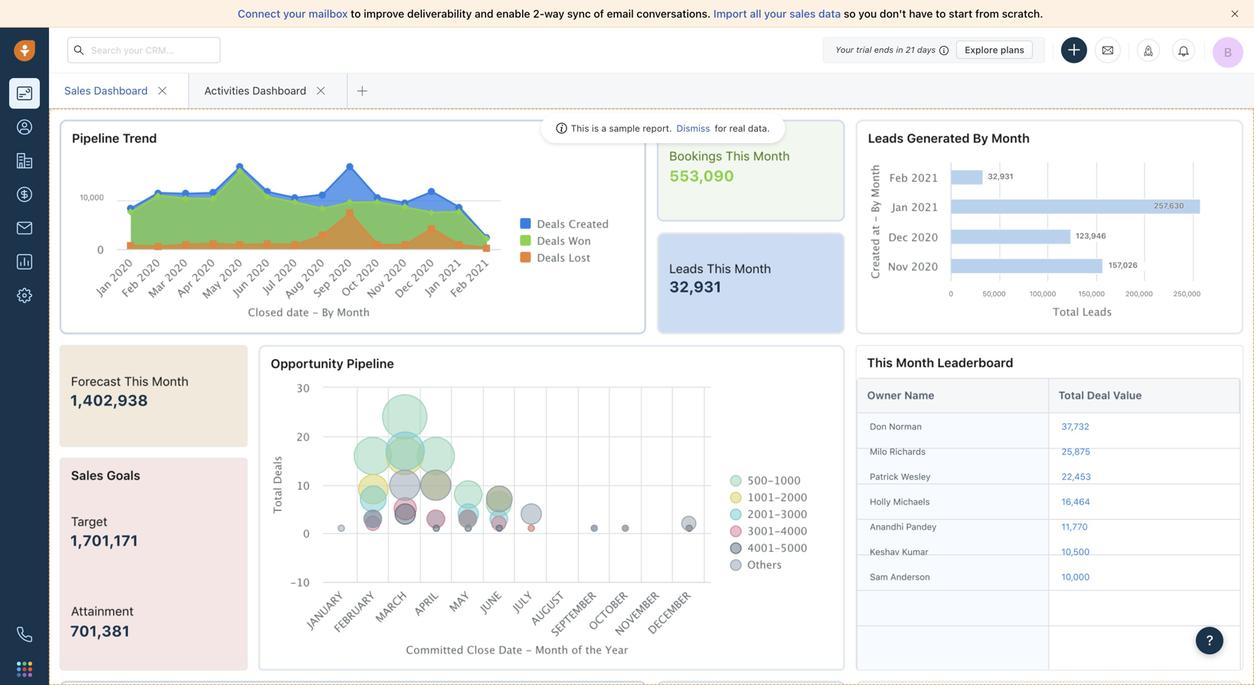 Task type: locate. For each thing, give the bounding box(es) containing it.
don't
[[880, 7, 906, 20]]

1 to from the left
[[351, 7, 361, 20]]

of
[[594, 7, 604, 20]]

you
[[859, 7, 877, 20]]

plans
[[1001, 44, 1024, 55]]

this
[[571, 123, 589, 134]]

1 dashboard from the left
[[94, 84, 148, 97]]

dashboard right activities
[[252, 84, 306, 97]]

0 horizontal spatial your
[[283, 7, 306, 20]]

your left mailbox
[[283, 7, 306, 20]]

phone element
[[9, 619, 40, 650]]

2 to from the left
[[936, 7, 946, 20]]

data
[[818, 7, 841, 20]]

in
[[896, 45, 903, 55]]

dashboard for sales dashboard
[[94, 84, 148, 97]]

2 dashboard from the left
[[252, 84, 306, 97]]

your
[[835, 45, 854, 55]]

connect your mailbox link
[[238, 7, 351, 20]]

dashboard
[[94, 84, 148, 97], [252, 84, 306, 97]]

1 horizontal spatial dashboard
[[252, 84, 306, 97]]

connect your mailbox to improve deliverability and enable 2-way sync of email conversations. import all your sales data so you don't have to start from scratch.
[[238, 7, 1043, 20]]

enable
[[496, 7, 530, 20]]

to
[[351, 7, 361, 20], [936, 7, 946, 20]]

to left start
[[936, 7, 946, 20]]

for
[[715, 123, 727, 134]]

sample
[[609, 123, 640, 134]]

improve
[[364, 7, 404, 20]]

your
[[283, 7, 306, 20], [764, 7, 787, 20]]

dashboard for activities dashboard
[[252, 84, 306, 97]]

ends
[[874, 45, 894, 55]]

all
[[750, 7, 761, 20]]

so
[[844, 7, 856, 20]]

dashboard right "sales"
[[94, 84, 148, 97]]

0 horizontal spatial to
[[351, 7, 361, 20]]

conversations.
[[637, 7, 711, 20]]

1 horizontal spatial your
[[764, 7, 787, 20]]

activities dashboard
[[204, 84, 306, 97]]

2-
[[533, 7, 544, 20]]

have
[[909, 7, 933, 20]]

explore
[[965, 44, 998, 55]]

is
[[592, 123, 599, 134]]

0 horizontal spatial dashboard
[[94, 84, 148, 97]]

1 horizontal spatial to
[[936, 7, 946, 20]]

close image
[[1231, 10, 1239, 18]]

your right all
[[764, 7, 787, 20]]

21
[[906, 45, 915, 55]]

connect
[[238, 7, 280, 20]]

report.
[[643, 123, 672, 134]]

to right mailbox
[[351, 7, 361, 20]]



Task type: vqa. For each thing, say whether or not it's contained in the screenshot.
the Invite your team link
no



Task type: describe. For each thing, give the bounding box(es) containing it.
from
[[975, 7, 999, 20]]

email image
[[1102, 44, 1113, 57]]

1 your from the left
[[283, 7, 306, 20]]

explore plans
[[965, 44, 1024, 55]]

what's new image
[[1143, 46, 1154, 56]]

sales dashboard
[[64, 84, 148, 97]]

2 your from the left
[[764, 7, 787, 20]]

scratch.
[[1002, 7, 1043, 20]]

sales
[[789, 7, 816, 20]]

Search your CRM... text field
[[67, 37, 220, 63]]

explore plans link
[[956, 41, 1033, 59]]

freshworks switcher image
[[17, 662, 32, 677]]

activities
[[204, 84, 250, 97]]

mailbox
[[309, 7, 348, 20]]

email
[[607, 7, 634, 20]]

trial
[[856, 45, 872, 55]]

dismiss
[[677, 123, 710, 134]]

import
[[713, 7, 747, 20]]

and
[[475, 7, 493, 20]]

deliverability
[[407, 7, 472, 20]]

phone image
[[17, 627, 32, 642]]

data.
[[748, 123, 770, 134]]

this is a sample report. dismiss for real data.
[[571, 123, 770, 134]]

sync
[[567, 7, 591, 20]]

a
[[601, 123, 606, 134]]

real
[[729, 123, 745, 134]]

start
[[949, 7, 973, 20]]

import all your sales data link
[[713, 7, 844, 20]]

your trial ends in 21 days
[[835, 45, 936, 55]]

way
[[544, 7, 564, 20]]

dismiss button
[[672, 121, 715, 136]]

days
[[917, 45, 936, 55]]

sales
[[64, 84, 91, 97]]



